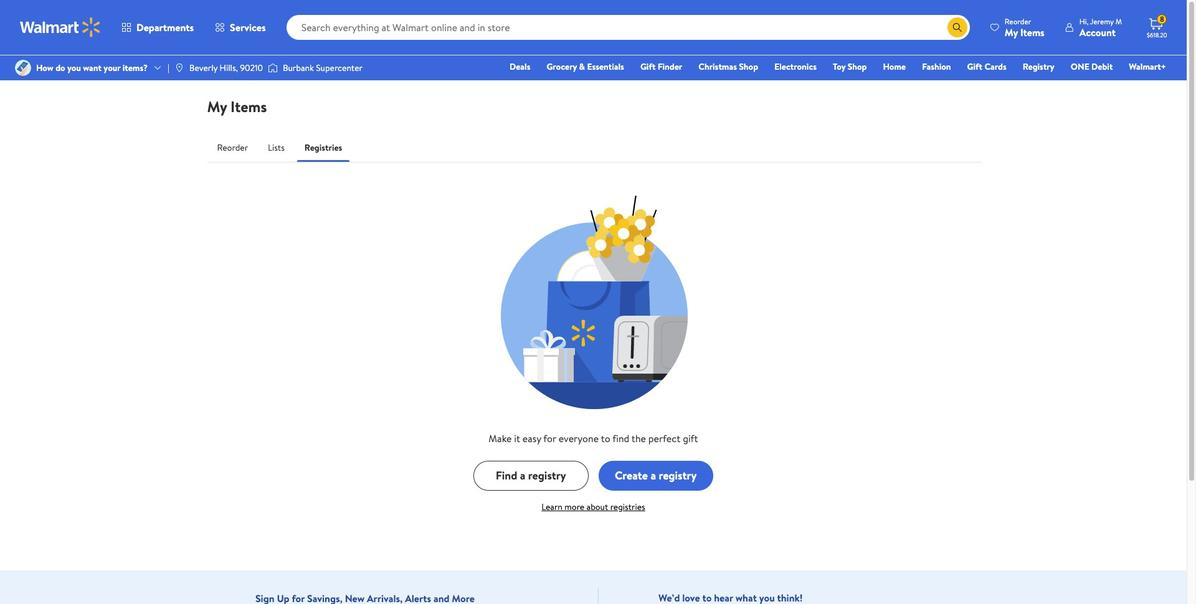 Task type: describe. For each thing, give the bounding box(es) containing it.
essentials
[[587, 60, 624, 73]]

more
[[565, 501, 585, 514]]

registries
[[611, 501, 646, 514]]

registry link
[[1018, 60, 1061, 74]]

departments button
[[111, 12, 204, 42]]

for
[[544, 432, 557, 446]]

how do you want your items?
[[36, 62, 148, 74]]

toy shop
[[833, 60, 867, 73]]

supercenter
[[316, 62, 363, 74]]

cards
[[985, 60, 1007, 73]]

reorder link
[[207, 133, 258, 163]]

make
[[489, 432, 512, 446]]

learn more about registries
[[542, 501, 646, 514]]

electronics link
[[769, 60, 823, 74]]

easy
[[523, 432, 541, 446]]

reorder for reorder my items
[[1005, 16, 1032, 26]]

registries link
[[295, 133, 352, 163]]

m
[[1116, 16, 1123, 26]]

|
[[168, 62, 169, 74]]

gift for gift finder
[[641, 60, 656, 73]]

make it easy for everyone to find the perfect gift
[[489, 432, 698, 446]]

create
[[615, 468, 648, 483]]

shop for toy shop
[[848, 60, 867, 73]]

my inside reorder my items
[[1005, 25, 1018, 39]]

toy shop link
[[828, 60, 873, 74]]

grocery & essentials link
[[541, 60, 630, 74]]

gift cards link
[[962, 60, 1013, 74]]

 image for burbank supercenter
[[268, 62, 278, 74]]

a for find
[[520, 468, 526, 483]]

finder
[[658, 60, 683, 73]]

walmart+
[[1130, 60, 1167, 73]]

the
[[632, 432, 646, 446]]

1 vertical spatial my
[[207, 96, 227, 117]]

perfect
[[649, 432, 681, 446]]

gift
[[683, 432, 698, 446]]

do
[[56, 62, 65, 74]]

burbank supercenter
[[283, 62, 363, 74]]

search icon image
[[953, 22, 963, 32]]

hi,
[[1080, 16, 1089, 26]]

items?
[[123, 62, 148, 74]]

hi, jeremy m account
[[1080, 16, 1123, 39]]

grocery
[[547, 60, 577, 73]]

learn more about registries link
[[542, 501, 646, 514]]

debit
[[1092, 60, 1113, 73]]

find
[[613, 432, 630, 446]]

lists
[[268, 141, 285, 154]]

registry for find a registry
[[528, 468, 566, 483]]

find
[[496, 468, 518, 483]]

christmas shop
[[699, 60, 759, 73]]

one debit link
[[1066, 60, 1119, 74]]

Walmart Site-Wide search field
[[286, 15, 970, 40]]

reorder my items
[[1005, 16, 1045, 39]]

8
[[1160, 14, 1165, 24]]

grocery & essentials
[[547, 60, 624, 73]]

you
[[67, 62, 81, 74]]

&
[[579, 60, 585, 73]]

departments
[[136, 21, 194, 34]]

learn
[[542, 501, 563, 514]]

deals link
[[504, 60, 536, 74]]



Task type: locate. For each thing, give the bounding box(es) containing it.
items
[[1021, 25, 1045, 39], [231, 96, 267, 117]]

0 horizontal spatial registry
[[528, 468, 566, 483]]

0 horizontal spatial gift
[[641, 60, 656, 73]]

jeremy
[[1091, 16, 1114, 26]]

gift finder link
[[635, 60, 688, 74]]

reorder
[[1005, 16, 1032, 26], [217, 141, 248, 154]]

a inside create a registry button
[[651, 468, 656, 483]]

deals
[[510, 60, 531, 73]]

fashion
[[923, 60, 951, 73]]

create a registry button
[[599, 461, 714, 491]]

 image
[[268, 62, 278, 74], [174, 63, 184, 73]]

your
[[104, 62, 121, 74]]

gift finder
[[641, 60, 683, 73]]

1 gift from the left
[[641, 60, 656, 73]]

find a registry button
[[474, 461, 589, 491]]

1 horizontal spatial my
[[1005, 25, 1018, 39]]

0 vertical spatial my
[[1005, 25, 1018, 39]]

1 horizontal spatial registry
[[659, 468, 697, 483]]

fashion link
[[917, 60, 957, 74]]

registries
[[305, 141, 342, 154]]

my
[[1005, 25, 1018, 39], [207, 96, 227, 117]]

want
[[83, 62, 102, 74]]

burbank
[[283, 62, 314, 74]]

1 registry from the left
[[528, 468, 566, 483]]

items down 90210
[[231, 96, 267, 117]]

gift cards
[[968, 60, 1007, 73]]

2 gift from the left
[[968, 60, 983, 73]]

Search search field
[[286, 15, 970, 40]]

registry for create a registry
[[659, 468, 697, 483]]

about
[[587, 501, 609, 514]]

toy
[[833, 60, 846, 73]]

0 horizontal spatial items
[[231, 96, 267, 117]]

0 horizontal spatial my
[[207, 96, 227, 117]]

a inside find a registry button
[[520, 468, 526, 483]]

1 horizontal spatial gift
[[968, 60, 983, 73]]

how
[[36, 62, 53, 74]]

2 a from the left
[[651, 468, 656, 483]]

gift left finder
[[641, 60, 656, 73]]

1 a from the left
[[520, 468, 526, 483]]

it
[[514, 432, 520, 446]]

find a registry
[[496, 468, 566, 483]]

1 horizontal spatial a
[[651, 468, 656, 483]]

gift for gift cards
[[968, 60, 983, 73]]

a
[[520, 468, 526, 483], [651, 468, 656, 483]]

reorder inside reorder my items
[[1005, 16, 1032, 26]]

my items
[[207, 96, 267, 117]]

my down beverly hills, 90210 at the top of the page
[[207, 96, 227, 117]]

 image right |
[[174, 63, 184, 73]]

create a registry
[[615, 468, 697, 483]]

one debit
[[1071, 60, 1113, 73]]

account
[[1080, 25, 1116, 39]]

my up the cards
[[1005, 25, 1018, 39]]

beverly
[[189, 62, 218, 74]]

home link
[[878, 60, 912, 74]]

hills,
[[220, 62, 238, 74]]

1 horizontal spatial reorder
[[1005, 16, 1032, 26]]

$618.20
[[1147, 31, 1168, 39]]

registry
[[528, 468, 566, 483], [659, 468, 697, 483]]

lists link
[[258, 133, 295, 163]]

0 horizontal spatial a
[[520, 468, 526, 483]]

reorder up registry "link"
[[1005, 16, 1032, 26]]

0 horizontal spatial reorder
[[217, 141, 248, 154]]

shop right the toy
[[848, 60, 867, 73]]

items up registry "link"
[[1021, 25, 1045, 39]]

a for create
[[651, 468, 656, 483]]

 image
[[15, 60, 31, 76]]

beverly hills, 90210
[[189, 62, 263, 74]]

everyone
[[559, 432, 599, 446]]

1 vertical spatial reorder
[[217, 141, 248, 154]]

registry up the learn
[[528, 468, 566, 483]]

services button
[[204, 12, 277, 42]]

items inside reorder my items
[[1021, 25, 1045, 39]]

gift
[[641, 60, 656, 73], [968, 60, 983, 73]]

0 vertical spatial items
[[1021, 25, 1045, 39]]

shop for christmas shop
[[739, 60, 759, 73]]

0 horizontal spatial  image
[[174, 63, 184, 73]]

gift left the cards
[[968, 60, 983, 73]]

christmas shop link
[[693, 60, 764, 74]]

services
[[230, 21, 266, 34]]

to
[[601, 432, 611, 446]]

one
[[1071, 60, 1090, 73]]

1 shop from the left
[[739, 60, 759, 73]]

a right create
[[651, 468, 656, 483]]

shop
[[739, 60, 759, 73], [848, 60, 867, 73]]

electronics
[[775, 60, 817, 73]]

home
[[883, 60, 906, 73]]

2 registry from the left
[[659, 468, 697, 483]]

2 shop from the left
[[848, 60, 867, 73]]

 image for beverly hills, 90210
[[174, 63, 184, 73]]

walmart image
[[20, 17, 101, 37]]

1 horizontal spatial  image
[[268, 62, 278, 74]]

8 $618.20
[[1147, 14, 1168, 39]]

shop right christmas
[[739, 60, 759, 73]]

1 vertical spatial items
[[231, 96, 267, 117]]

a right find
[[520, 468, 526, 483]]

1 horizontal spatial items
[[1021, 25, 1045, 39]]

walmart+ link
[[1124, 60, 1172, 74]]

90210
[[240, 62, 263, 74]]

registry
[[1023, 60, 1055, 73]]

registry down the gift
[[659, 468, 697, 483]]

0 horizontal spatial shop
[[739, 60, 759, 73]]

0 vertical spatial reorder
[[1005, 16, 1032, 26]]

reorder for reorder
[[217, 141, 248, 154]]

reorder down the my items
[[217, 141, 248, 154]]

christmas
[[699, 60, 737, 73]]

 image right 90210
[[268, 62, 278, 74]]

1 horizontal spatial shop
[[848, 60, 867, 73]]



Task type: vqa. For each thing, say whether or not it's contained in the screenshot.
'breads'
no



